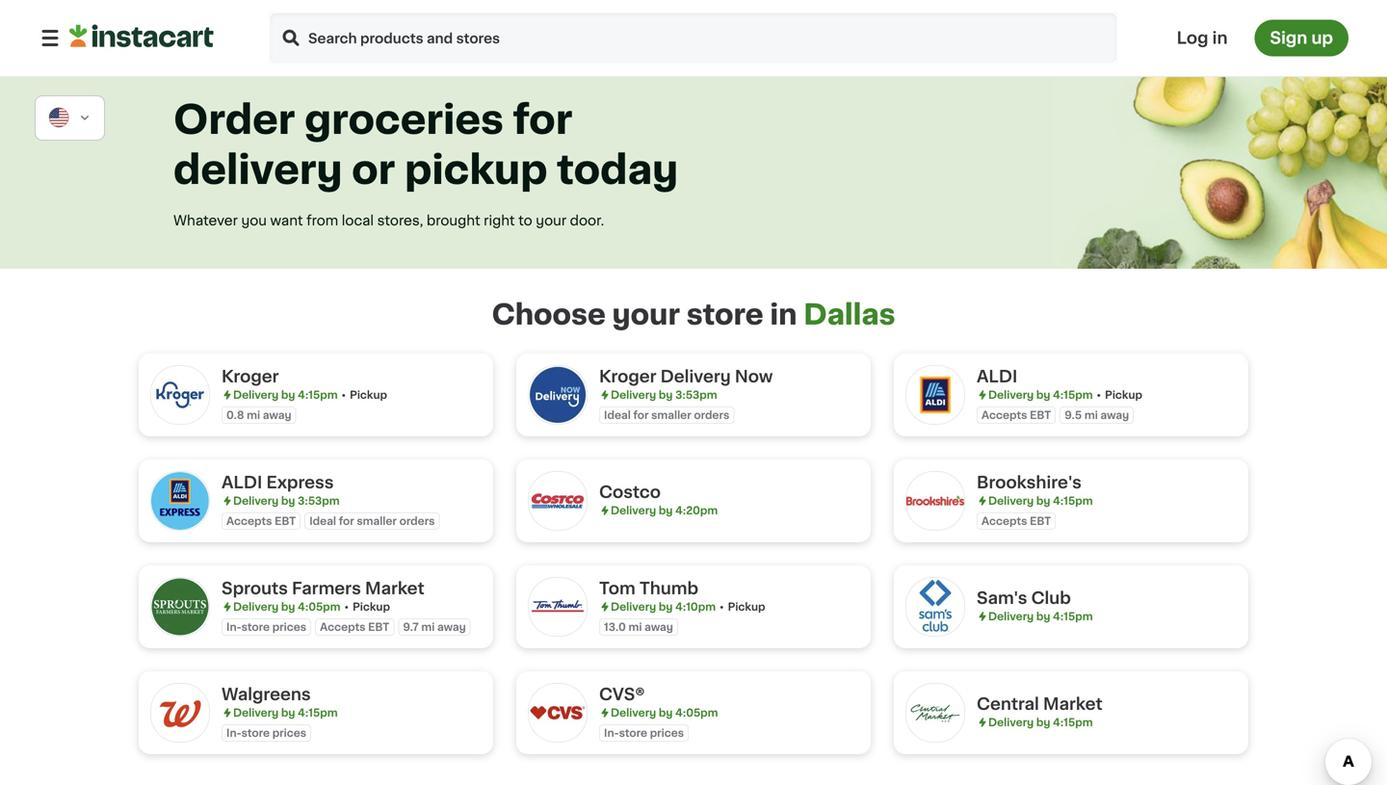 Task type: vqa. For each thing, say whether or not it's contained in the screenshot.
right 'for'
yes



Task type: describe. For each thing, give the bounding box(es) containing it.
costco
[[599, 484, 661, 500]]

0 horizontal spatial market
[[365, 580, 424, 597]]

local
[[342, 214, 374, 227]]

delivery down walgreens
[[233, 708, 279, 718]]

dallas button
[[804, 301, 896, 329]]

0 vertical spatial ideal for smaller orders
[[604, 410, 730, 421]]

by down "sprouts" on the bottom of the page
[[281, 602, 295, 612]]

0.8 mi away
[[226, 410, 291, 421]]

1 horizontal spatial ideal
[[604, 410, 631, 421]]

thumb
[[640, 580, 699, 597]]

delivery down "brookshire's"
[[988, 496, 1034, 506]]

delivery up 0.8 mi away
[[233, 390, 279, 400]]

log
[[1177, 30, 1209, 46]]

delivery by 4:15pm for walgreens
[[233, 708, 338, 718]]

choose
[[492, 301, 606, 329]]

whatever
[[173, 214, 238, 227]]

now
[[735, 368, 773, 385]]

accepts ebt for brookshire's
[[982, 516, 1051, 526]]

by down thumb
[[659, 602, 673, 612]]

by down club
[[1037, 611, 1051, 622]]

delivery by 3:53pm for express
[[233, 496, 340, 506]]

by down walgreens
[[281, 708, 295, 718]]

pickup for tom thumb
[[728, 602, 765, 612]]

delivery
[[173, 151, 343, 190]]

united states element
[[47, 106, 71, 130]]

by up 0.8 mi away
[[281, 390, 295, 400]]

4:05pm for delivery by 4:05pm • pickup
[[298, 602, 341, 612]]

aldi for aldi express
[[222, 474, 262, 491]]

Search field
[[268, 11, 1119, 65]]

kroger delivery now image
[[528, 365, 588, 425]]

4:15pm up "express"
[[298, 390, 338, 400]]

accepts for brookshire's
[[982, 516, 1027, 526]]

pickup for aldi
[[1105, 390, 1143, 400]]

mi for 9.7
[[421, 622, 435, 632]]

0 vertical spatial orders
[[694, 410, 730, 421]]

4:20pm
[[675, 505, 718, 516]]

accepts ebt down 'delivery by 4:05pm • pickup'
[[320, 622, 390, 632]]

9.5 mi away
[[1065, 410, 1129, 421]]

to
[[518, 214, 532, 227]]

13.0
[[604, 622, 626, 632]]

in-store prices for cvs®
[[604, 728, 684, 738]]

groceries
[[304, 101, 504, 140]]

0 horizontal spatial ideal
[[309, 516, 336, 526]]

9.5
[[1065, 410, 1082, 421]]

want
[[270, 214, 303, 227]]

by down kroger delivery now
[[659, 390, 673, 400]]

walgreens
[[222, 686, 311, 703]]

in-store prices for walgreens
[[226, 728, 306, 738]]

delivery down 'central'
[[988, 717, 1034, 728]]

club
[[1031, 590, 1071, 606]]

by down central market
[[1037, 717, 1051, 728]]

accepts down 'delivery by 4:05pm • pickup'
[[320, 622, 366, 632]]

in inside button
[[1213, 30, 1228, 46]]

0 horizontal spatial smaller
[[357, 516, 397, 526]]

sprouts farmers market
[[222, 580, 424, 597]]

sign up
[[1270, 30, 1333, 46]]

9.7
[[403, 622, 419, 632]]

cvs® image
[[528, 683, 588, 743]]

delivery by 4:05pm • pickup
[[233, 602, 390, 612]]

door.
[[570, 214, 604, 227]]

brookshire's
[[977, 474, 1082, 491]]

kroger for kroger delivery now
[[599, 368, 657, 385]]

farmers
[[292, 580, 361, 597]]

ebt for aldi express
[[275, 516, 296, 526]]

tom thumb
[[599, 580, 699, 597]]

0 horizontal spatial in
[[770, 301, 797, 329]]

9.7 mi away
[[403, 622, 466, 632]]

choose your store in dallas
[[492, 301, 896, 329]]

tom thumb image
[[528, 577, 588, 637]]

by left '4:20pm'
[[659, 505, 673, 516]]

accepts for aldi express
[[226, 516, 272, 526]]

• for aldi
[[1097, 390, 1101, 400]]

away for 9.7 mi away
[[437, 622, 466, 632]]

cvs®
[[599, 686, 645, 703]]

delivery by 4:20pm
[[611, 505, 718, 516]]

central
[[977, 696, 1039, 712]]

ebt for aldi
[[1030, 410, 1051, 421]]

delivery up "13.0 mi away"
[[611, 602, 656, 612]]

sprouts
[[222, 580, 288, 597]]

4:10pm
[[675, 602, 716, 612]]

by up "brookshire's"
[[1037, 390, 1051, 400]]

mi for 0.8
[[247, 410, 260, 421]]

tom
[[599, 580, 636, 597]]

accepts for aldi
[[982, 410, 1027, 421]]

in-store prices for sprouts farmers market
[[226, 622, 306, 632]]

brookshire's image
[[906, 471, 965, 531]]

central market
[[977, 696, 1103, 712]]



Task type: locate. For each thing, give the bounding box(es) containing it.
0 horizontal spatial ideal for smaller orders
[[309, 516, 435, 526]]

0 vertical spatial market
[[365, 580, 424, 597]]

kroger image
[[150, 365, 210, 425]]

delivery by 3:53pm
[[611, 390, 717, 400], [233, 496, 340, 506]]

prices down the delivery by 4:05pm on the bottom of the page
[[650, 728, 684, 738]]

prices
[[272, 622, 306, 632], [272, 728, 306, 738], [650, 728, 684, 738]]

ideal for smaller orders down kroger delivery now
[[604, 410, 730, 421]]

prices for walgreens
[[272, 728, 306, 738]]

in- down walgreens
[[226, 728, 241, 738]]

0 horizontal spatial aldi
[[222, 474, 262, 491]]

aldi right aldi "image"
[[977, 368, 1018, 385]]

away right 9.5
[[1101, 410, 1129, 421]]

delivery by 3:53pm for delivery
[[611, 390, 717, 400]]

in left dallas 'popup button'
[[770, 301, 797, 329]]

0 vertical spatial 4:05pm
[[298, 602, 341, 612]]

1 vertical spatial orders
[[399, 516, 435, 526]]

mi for 9.5
[[1085, 410, 1098, 421]]

delivery by 4:15pm down walgreens
[[233, 708, 338, 718]]

mi right the '0.8'
[[247, 410, 260, 421]]

log in button
[[1171, 20, 1234, 56]]

away down delivery by 4:10pm • pickup
[[645, 622, 673, 632]]

market
[[365, 580, 424, 597], [1043, 696, 1103, 712]]

ebt left 9.5
[[1030, 410, 1051, 421]]

3:53pm for delivery
[[675, 390, 717, 400]]

ideal down "express"
[[309, 516, 336, 526]]

order groceries for delivery or pickup today
[[173, 101, 678, 190]]

•
[[342, 390, 346, 400], [1097, 390, 1101, 400], [344, 602, 349, 612], [720, 602, 724, 612]]

3:53pm down kroger delivery now
[[675, 390, 717, 400]]

delivery by 4:15pm • pickup for aldi
[[988, 390, 1143, 400]]

delivery by 3:53pm down aldi express
[[233, 496, 340, 506]]

accepts down "brookshire's"
[[982, 516, 1027, 526]]

4:15pm
[[298, 390, 338, 400], [1053, 390, 1093, 400], [1053, 496, 1093, 506], [1053, 611, 1093, 622], [298, 708, 338, 718], [1053, 717, 1093, 728]]

4:15pm down central market
[[1053, 717, 1093, 728]]

2 kroger from the left
[[599, 368, 657, 385]]

smaller down kroger delivery now
[[651, 410, 691, 421]]

1 horizontal spatial ideal for smaller orders
[[604, 410, 730, 421]]

kroger
[[222, 368, 279, 385], [599, 368, 657, 385]]

order
[[173, 101, 295, 140]]

1 horizontal spatial market
[[1043, 696, 1103, 712]]

central market image
[[906, 683, 965, 743]]

your right to at the left of the page
[[536, 214, 567, 227]]

your up kroger delivery now
[[612, 301, 680, 329]]

1 horizontal spatial aldi
[[977, 368, 1018, 385]]

0 horizontal spatial 3:53pm
[[298, 496, 340, 506]]

accepts ebt for aldi
[[982, 410, 1051, 421]]

2 delivery by 4:15pm • pickup from the left
[[988, 390, 1143, 400]]

away for 13.0 mi away
[[645, 622, 673, 632]]

1 vertical spatial delivery by 3:53pm
[[233, 496, 340, 506]]

pickup for kroger
[[350, 390, 387, 400]]

for inside order groceries for delivery or pickup today
[[513, 101, 573, 140]]

in-
[[226, 622, 241, 632], [226, 728, 241, 738], [604, 728, 619, 738]]

delivery by 4:15pm • pickup
[[233, 390, 387, 400], [988, 390, 1143, 400]]

accepts ebt left 9.5
[[982, 410, 1051, 421]]

1 kroger from the left
[[222, 368, 279, 385]]

in- for walgreens
[[226, 728, 241, 738]]

0 horizontal spatial delivery by 4:15pm • pickup
[[233, 390, 387, 400]]

1 horizontal spatial in
[[1213, 30, 1228, 46]]

kroger right kroger delivery now image
[[599, 368, 657, 385]]

in- for sprouts farmers market
[[226, 622, 241, 632]]

mi right "13.0"
[[629, 622, 642, 632]]

pickup
[[350, 390, 387, 400], [1105, 390, 1143, 400], [353, 602, 390, 612], [728, 602, 765, 612]]

accepts ebt down "brookshire's"
[[982, 516, 1051, 526]]

• for tom thumb
[[720, 602, 724, 612]]

open main menu image
[[39, 26, 62, 50]]

delivery down kroger delivery now
[[611, 390, 656, 400]]

stores,
[[377, 214, 423, 227]]

aldi for aldi
[[977, 368, 1018, 385]]

costco image
[[528, 471, 588, 531]]

delivery by 4:15pm down central market
[[988, 717, 1093, 728]]

by down "13.0 mi away"
[[659, 708, 673, 718]]

for
[[513, 101, 573, 140], [633, 410, 649, 421], [339, 516, 354, 526]]

0 horizontal spatial your
[[536, 214, 567, 227]]

aldi
[[977, 368, 1018, 385], [222, 474, 262, 491]]

kroger for kroger
[[222, 368, 279, 385]]

sam's club image
[[906, 577, 965, 637]]

delivery down "sprouts" on the bottom of the page
[[233, 602, 279, 612]]

aldi express
[[222, 474, 334, 491]]

0.8
[[226, 410, 244, 421]]

store down walgreens
[[241, 728, 270, 738]]

sprouts farmers market image
[[150, 577, 210, 637]]

for up pickup
[[513, 101, 573, 140]]

sign up button
[[1255, 20, 1349, 56]]

orders
[[694, 410, 730, 421], [399, 516, 435, 526]]

kroger up 0.8 mi away
[[222, 368, 279, 385]]

your
[[536, 214, 567, 227], [612, 301, 680, 329]]

sam's club
[[977, 590, 1071, 606]]

today
[[557, 151, 678, 190]]

3:53pm for express
[[298, 496, 340, 506]]

aldi left "express"
[[222, 474, 262, 491]]

1 horizontal spatial your
[[612, 301, 680, 329]]

delivery down sam's
[[988, 611, 1034, 622]]

ebt left 9.7
[[368, 622, 390, 632]]

delivery by 4:15pm down club
[[988, 611, 1093, 622]]

delivery by 3:53pm down kroger delivery now
[[611, 390, 717, 400]]

3:53pm
[[675, 390, 717, 400], [298, 496, 340, 506]]

mi right 9.7
[[421, 622, 435, 632]]

kroger delivery now
[[599, 368, 773, 385]]

4:15pm up 9.5
[[1053, 390, 1093, 400]]

ideal
[[604, 410, 631, 421], [309, 516, 336, 526]]

smaller up farmers
[[357, 516, 397, 526]]

sam's
[[977, 590, 1027, 606]]

accepts ebt down aldi express
[[226, 516, 296, 526]]

delivery by 4:15pm • pickup up 9.5
[[988, 390, 1143, 400]]

0 vertical spatial your
[[536, 214, 567, 227]]

in-store prices
[[226, 622, 306, 632], [226, 728, 306, 738], [604, 728, 684, 738]]

accepts ebt for aldi express
[[226, 516, 296, 526]]

market up 9.7
[[365, 580, 424, 597]]

delivery by 4:10pm • pickup
[[611, 602, 765, 612]]

4:15pm down "brookshire's"
[[1053, 496, 1093, 506]]

in- down cvs® at left
[[604, 728, 619, 738]]

store down the delivery by 4:05pm on the bottom of the page
[[619, 728, 647, 738]]

delivery down the costco
[[611, 505, 656, 516]]

4:15pm for sam's club
[[1053, 611, 1093, 622]]

by down aldi express
[[281, 496, 295, 506]]

delivery right aldi "image"
[[988, 390, 1034, 400]]

in
[[1213, 30, 1228, 46], [770, 301, 797, 329]]

1 horizontal spatial smaller
[[651, 410, 691, 421]]

delivery by 4:05pm
[[611, 708, 718, 718]]

delivery by 4:15pm
[[988, 496, 1093, 506], [988, 611, 1093, 622], [233, 708, 338, 718], [988, 717, 1093, 728]]

0 vertical spatial 3:53pm
[[675, 390, 717, 400]]

ideal for smaller orders
[[604, 410, 730, 421], [309, 516, 435, 526]]

express
[[266, 474, 334, 491]]

store for cvs®
[[619, 728, 647, 738]]

4:15pm for brookshire's
[[1053, 496, 1093, 506]]

delivery by 4:15pm • pickup for kroger
[[233, 390, 387, 400]]

in-store prices down "sprouts" on the bottom of the page
[[226, 622, 306, 632]]

in-store prices down the delivery by 4:05pm on the bottom of the page
[[604, 728, 684, 738]]

1 horizontal spatial for
[[513, 101, 573, 140]]

in right "log"
[[1213, 30, 1228, 46]]

away right the '0.8'
[[263, 410, 291, 421]]

ideal for smaller orders up farmers
[[309, 516, 435, 526]]

aldi express image
[[150, 471, 210, 531]]

brought
[[427, 214, 480, 227]]

in- down "sprouts" on the bottom of the page
[[226, 622, 241, 632]]

log in
[[1177, 30, 1228, 46]]

1 delivery by 4:15pm • pickup from the left
[[233, 390, 387, 400]]

1 vertical spatial aldi
[[222, 474, 262, 491]]

whatever you want from local stores, brought right to your door.
[[173, 214, 604, 227]]

prices down walgreens
[[272, 728, 306, 738]]

you
[[241, 214, 267, 227]]

0 horizontal spatial for
[[339, 516, 354, 526]]

0 horizontal spatial kroger
[[222, 368, 279, 385]]

delivery by 4:15pm for brookshire's
[[988, 496, 1093, 506]]

1 horizontal spatial delivery by 3:53pm
[[611, 390, 717, 400]]

ebt for brookshire's
[[1030, 516, 1051, 526]]

0 vertical spatial in
[[1213, 30, 1228, 46]]

up
[[1312, 30, 1333, 46]]

store
[[687, 301, 764, 329], [241, 622, 270, 632], [241, 728, 270, 738], [619, 728, 647, 738]]

away right 9.7
[[437, 622, 466, 632]]

1 vertical spatial ideal
[[309, 516, 336, 526]]

right
[[484, 214, 515, 227]]

1 vertical spatial your
[[612, 301, 680, 329]]

1 vertical spatial 4:05pm
[[675, 708, 718, 718]]

prices down 'delivery by 4:05pm • pickup'
[[272, 622, 306, 632]]

2 vertical spatial for
[[339, 516, 354, 526]]

pickup for sprouts farmers market
[[353, 602, 390, 612]]

market right 'central'
[[1043, 696, 1103, 712]]

prices for cvs®
[[650, 728, 684, 738]]

accepts down aldi express
[[226, 516, 272, 526]]

4:05pm
[[298, 602, 341, 612], [675, 708, 718, 718]]

away for 9.5 mi away
[[1101, 410, 1129, 421]]

4:15pm down club
[[1053, 611, 1093, 622]]

by down "brookshire's"
[[1037, 496, 1051, 506]]

delivery by 4:15pm • pickup up 0.8 mi away
[[233, 390, 387, 400]]

prices for sprouts farmers market
[[272, 622, 306, 632]]

1 vertical spatial in
[[770, 301, 797, 329]]

2 horizontal spatial for
[[633, 410, 649, 421]]

0 vertical spatial delivery by 3:53pm
[[611, 390, 717, 400]]

from
[[306, 214, 338, 227]]

mi
[[247, 410, 260, 421], [1085, 410, 1098, 421], [421, 622, 435, 632], [629, 622, 642, 632]]

store down "sprouts" on the bottom of the page
[[241, 622, 270, 632]]

away
[[263, 410, 291, 421], [1101, 410, 1129, 421], [437, 622, 466, 632], [645, 622, 673, 632]]

sign
[[1270, 30, 1308, 46]]

in- for cvs®
[[604, 728, 619, 738]]

mi right 9.5
[[1085, 410, 1098, 421]]

away for 0.8 mi away
[[263, 410, 291, 421]]

instacart home image
[[69, 25, 214, 48]]

0 vertical spatial ideal
[[604, 410, 631, 421]]

delivery left now
[[661, 368, 731, 385]]

in-store prices down walgreens
[[226, 728, 306, 738]]

store for sprouts farmers market
[[241, 622, 270, 632]]

or
[[352, 151, 395, 190]]

store up now
[[687, 301, 764, 329]]

delivery by 4:15pm for sam's club
[[988, 611, 1093, 622]]

1 horizontal spatial orders
[[694, 410, 730, 421]]

0 horizontal spatial delivery by 3:53pm
[[233, 496, 340, 506]]

4:15pm for central market
[[1053, 717, 1093, 728]]

accepts left 9.5
[[982, 410, 1027, 421]]

0 horizontal spatial 4:05pm
[[298, 602, 341, 612]]

1 horizontal spatial delivery by 4:15pm • pickup
[[988, 390, 1143, 400]]

3:53pm down "express"
[[298, 496, 340, 506]]

delivery by 4:15pm down "brookshire's"
[[988, 496, 1093, 506]]

accepts ebt
[[982, 410, 1051, 421], [226, 516, 296, 526], [982, 516, 1051, 526], [320, 622, 390, 632]]

delivery down aldi express
[[233, 496, 279, 506]]

0 vertical spatial aldi
[[977, 368, 1018, 385]]

accepts
[[982, 410, 1027, 421], [226, 516, 272, 526], [982, 516, 1027, 526], [320, 622, 366, 632]]

0 vertical spatial smaller
[[651, 410, 691, 421]]

mi for 13.0
[[629, 622, 642, 632]]

store for walgreens
[[241, 728, 270, 738]]

4:15pm for walgreens
[[298, 708, 338, 718]]

aldi image
[[906, 365, 965, 425]]

ebt
[[1030, 410, 1051, 421], [275, 516, 296, 526], [1030, 516, 1051, 526], [368, 622, 390, 632]]

walgreens image
[[150, 683, 210, 743]]

pickup
[[405, 151, 548, 190]]

dallas
[[804, 301, 896, 329]]

• for kroger
[[342, 390, 346, 400]]

ebt down "brookshire's"
[[1030, 516, 1051, 526]]

1 vertical spatial smaller
[[357, 516, 397, 526]]

0 horizontal spatial orders
[[399, 516, 435, 526]]

ebt down aldi express
[[275, 516, 296, 526]]

• for sprouts farmers market
[[344, 602, 349, 612]]

1 horizontal spatial 4:05pm
[[675, 708, 718, 718]]

1 horizontal spatial 3:53pm
[[675, 390, 717, 400]]

4:15pm down walgreens
[[298, 708, 338, 718]]

1 vertical spatial 3:53pm
[[298, 496, 340, 506]]

None search field
[[268, 11, 1119, 65]]

1 vertical spatial market
[[1043, 696, 1103, 712]]

13.0 mi away
[[604, 622, 673, 632]]

delivery
[[661, 368, 731, 385], [233, 390, 279, 400], [611, 390, 656, 400], [988, 390, 1034, 400], [233, 496, 279, 506], [988, 496, 1034, 506], [611, 505, 656, 516], [233, 602, 279, 612], [611, 602, 656, 612], [988, 611, 1034, 622], [233, 708, 279, 718], [611, 708, 656, 718], [988, 717, 1034, 728]]

by
[[281, 390, 295, 400], [659, 390, 673, 400], [1037, 390, 1051, 400], [281, 496, 295, 506], [1037, 496, 1051, 506], [659, 505, 673, 516], [281, 602, 295, 612], [659, 602, 673, 612], [1037, 611, 1051, 622], [281, 708, 295, 718], [659, 708, 673, 718], [1037, 717, 1051, 728]]

0 vertical spatial for
[[513, 101, 573, 140]]

smaller
[[651, 410, 691, 421], [357, 516, 397, 526]]

4:05pm for delivery by 4:05pm
[[675, 708, 718, 718]]

delivery by 4:15pm for central market
[[988, 717, 1093, 728]]

for down kroger delivery now
[[633, 410, 649, 421]]

1 horizontal spatial kroger
[[599, 368, 657, 385]]

ideal right kroger delivery now image
[[604, 410, 631, 421]]

1 vertical spatial for
[[633, 410, 649, 421]]

1 vertical spatial ideal for smaller orders
[[309, 516, 435, 526]]

delivery down cvs® at left
[[611, 708, 656, 718]]

for up farmers
[[339, 516, 354, 526]]



